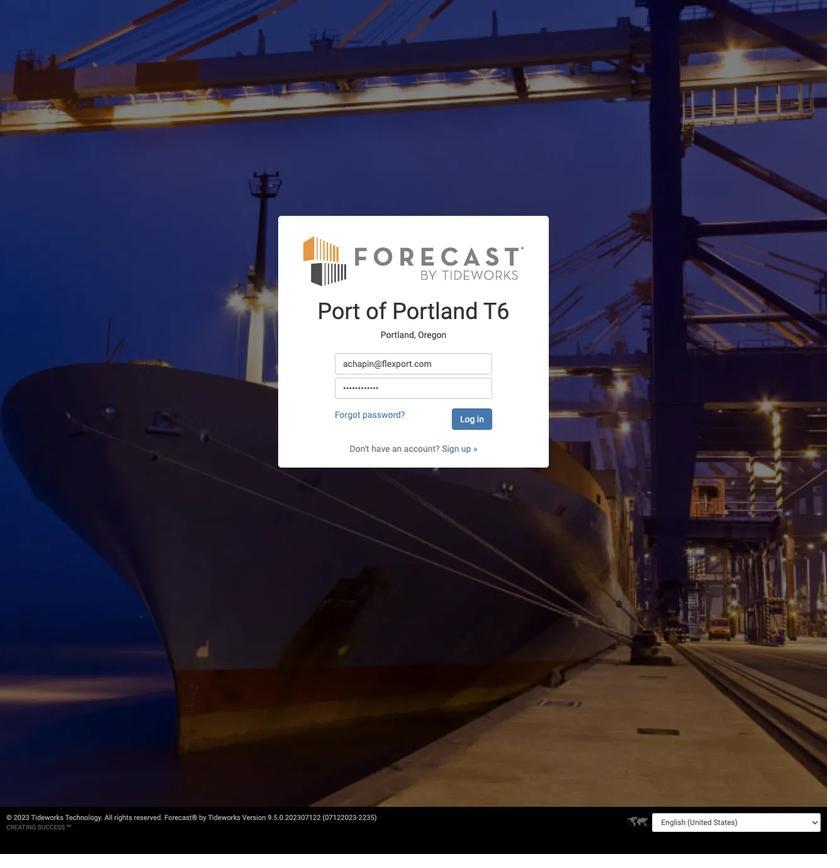 Task type: locate. For each thing, give the bounding box(es) containing it.
log in button
[[452, 409, 493, 430]]

1 tideworks from the left
[[31, 814, 64, 823]]

oregon
[[418, 330, 447, 340]]

tideworks
[[31, 814, 64, 823], [208, 814, 241, 823]]

success
[[38, 824, 65, 831]]

reserved.
[[134, 814, 163, 823]]

tideworks right by
[[208, 814, 241, 823]]

sign up » link
[[442, 444, 478, 454]]

9.5.0.202307122
[[268, 814, 321, 823]]

don't have an account? sign up »
[[350, 444, 478, 454]]

forecast®
[[165, 814, 197, 823]]

forgot
[[335, 410, 361, 420]]

log
[[460, 414, 475, 424]]

2023
[[14, 814, 29, 823]]

in
[[477, 414, 484, 424]]

t6
[[484, 298, 510, 325]]

2235)
[[359, 814, 377, 823]]

tideworks up success
[[31, 814, 64, 823]]

technology.
[[65, 814, 103, 823]]

by
[[199, 814, 206, 823]]

©
[[6, 814, 12, 823]]

Email or username text field
[[335, 353, 493, 375]]

Password password field
[[335, 378, 493, 399]]

an
[[392, 444, 402, 454]]

forgot password? link
[[335, 410, 405, 420]]

0 horizontal spatial tideworks
[[31, 814, 64, 823]]

creating
[[6, 824, 36, 831]]

1 horizontal spatial tideworks
[[208, 814, 241, 823]]



Task type: describe. For each thing, give the bounding box(es) containing it.
port of portland t6 portland, oregon
[[318, 298, 510, 340]]

(07122023-
[[323, 814, 359, 823]]

don't
[[350, 444, 370, 454]]

password?
[[363, 410, 405, 420]]

of
[[366, 298, 387, 325]]

rights
[[114, 814, 132, 823]]

account?
[[404, 444, 440, 454]]

© 2023 tideworks technology. all rights reserved. forecast® by tideworks version 9.5.0.202307122 (07122023-2235) creating success ℠
[[6, 814, 377, 831]]

portland,
[[381, 330, 416, 340]]

portland
[[393, 298, 478, 325]]

sign
[[442, 444, 459, 454]]

all
[[105, 814, 113, 823]]

version
[[242, 814, 266, 823]]

2 tideworks from the left
[[208, 814, 241, 823]]

forgot password? log in
[[335, 410, 484, 424]]

℠
[[66, 824, 71, 831]]

»
[[474, 444, 478, 454]]

port
[[318, 298, 361, 325]]

up
[[462, 444, 471, 454]]

forecast® by tideworks image
[[304, 235, 524, 287]]

have
[[372, 444, 390, 454]]



Task type: vqa. For each thing, say whether or not it's contained in the screenshot.
"Notifications"
no



